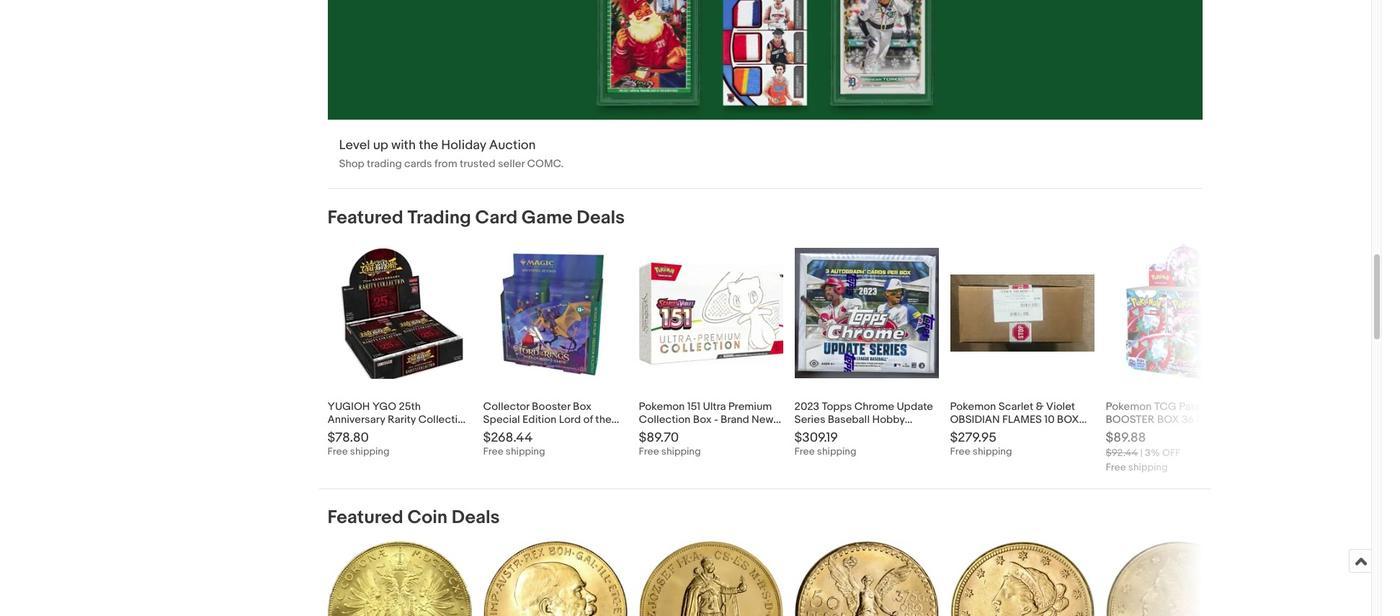 Task type: locate. For each thing, give the bounding box(es) containing it.
1 featured from the top
[[328, 207, 404, 229]]

yugioh ygo 25th anniversary rarity collection booster box 24 packs sealed new image
[[328, 247, 472, 379]]

shipping inside $279.95 free shipping
[[973, 445, 1013, 458]]

0 horizontal spatial pokemon
[[639, 400, 685, 414]]

shipping for $268.44
[[506, 445, 545, 458]]

free inside $78.80 free shipping
[[328, 445, 348, 458]]

2023 topps chrome update series baseball hobby jumbo box
[[795, 400, 934, 440]]

sealed down ultra
[[699, 426, 733, 440]]

3%
[[1146, 447, 1161, 459]]

level
[[339, 137, 370, 153]]

pokemon tcg paradox rift booster box 36 packs sealed new image
[[1126, 241, 1231, 386]]

0 horizontal spatial the
[[419, 137, 438, 153]]

ultra
[[703, 400, 726, 414]]

pokemon inside pokemon tcg paradox rift booster box 36 packs sealed new
[[1106, 400, 1152, 414]]

factory
[[660, 426, 696, 440]]

None text field
[[328, 0, 1203, 188]]

free inside $279.95 free shipping
[[951, 445, 971, 458]]

collector
[[483, 400, 530, 414]]

free inside $309.19 free shipping
[[795, 445, 815, 458]]

1 vertical spatial featured
[[328, 507, 404, 529]]

0 vertical spatial the
[[419, 137, 438, 153]]

1 pokemon from the left
[[639, 400, 685, 414]]

1 horizontal spatial sealed
[[699, 426, 733, 440]]

featured coin deals
[[328, 507, 500, 529]]

trading
[[367, 157, 402, 171]]

rings
[[483, 426, 511, 440]]

shipping inside $309.19 free shipping
[[817, 445, 857, 458]]

0 vertical spatial featured
[[328, 207, 404, 229]]

box down topps
[[832, 426, 850, 440]]

shipping
[[350, 445, 390, 458], [506, 445, 545, 458], [662, 445, 701, 458], [817, 445, 857, 458], [973, 445, 1013, 458], [1129, 461, 1168, 473]]

pokemon up and
[[639, 400, 685, 414]]

0 horizontal spatial new
[[752, 413, 774, 427]]

0 horizontal spatial deals
[[452, 507, 500, 529]]

1 horizontal spatial box
[[693, 413, 712, 427]]

lord
[[559, 413, 581, 427]]

box left -
[[693, 413, 712, 427]]

the up cards
[[419, 137, 438, 153]]

deals right coin
[[452, 507, 500, 529]]

2 sealed from the left
[[699, 426, 733, 440]]

1 vertical spatial the
[[596, 413, 612, 427]]

1 horizontal spatial deals
[[577, 207, 625, 229]]

1 sealed from the left
[[587, 426, 622, 440]]

deals right game
[[577, 207, 625, 229]]

free for $78.80
[[328, 445, 348, 458]]

free inside '$268.44 free shipping'
[[483, 445, 504, 458]]

0 horizontal spatial sealed
[[587, 426, 622, 440]]

new
[[752, 413, 774, 427], [1143, 426, 1165, 440]]

$92.44
[[1106, 447, 1139, 459]]

free for $309.19
[[795, 445, 815, 458]]

pokemon for $89.70
[[639, 400, 685, 414]]

free inside $89.88 $92.44 | 3% off free shipping
[[1106, 461, 1127, 473]]

2023
[[795, 400, 820, 414]]

paradox
[[1180, 400, 1219, 414]]

free
[[328, 445, 348, 458], [483, 445, 504, 458], [639, 445, 660, 458], [795, 445, 815, 458], [951, 445, 971, 458], [1106, 461, 1127, 473]]

none text field containing level up with the holiday auction
[[328, 0, 1203, 188]]

1 horizontal spatial pokemon
[[1106, 400, 1152, 414]]

$92.44 text field
[[1106, 447, 1139, 459]]

$78.80 free shipping
[[328, 430, 390, 458]]

brand
[[721, 413, 750, 427]]

$78.80
[[328, 430, 369, 446]]

2 horizontal spatial box
[[832, 426, 850, 440]]

pokemon scarlet & violet obsidian flames 10 box elite trainer box sealed case image
[[951, 275, 1095, 352]]

game
[[522, 207, 573, 229]]

featured left coin
[[328, 507, 404, 529]]

sealed
[[587, 426, 622, 440], [699, 426, 733, 440], [1106, 426, 1141, 440]]

shop
[[339, 157, 365, 171]]

new up 3%
[[1143, 426, 1165, 440]]

collection
[[639, 413, 691, 427]]

1 horizontal spatial new
[[1143, 426, 1165, 440]]

2 horizontal spatial sealed
[[1106, 426, 1141, 440]]

packs
[[1197, 413, 1226, 427]]

deals
[[577, 207, 625, 229], [452, 507, 500, 529]]

shipping inside $89.88 $92.44 | 3% off free shipping
[[1129, 461, 1168, 473]]

box
[[573, 400, 592, 414], [693, 413, 712, 427], [832, 426, 850, 440]]

the right of on the left of the page
[[596, 413, 612, 427]]

jumbo
[[795, 426, 829, 440]]

from
[[435, 157, 458, 171]]

1 horizontal spatial the
[[596, 413, 612, 427]]

2 featured from the top
[[328, 507, 404, 529]]

pokemon 151 ultra premium collection box - brand new and factory sealed
[[639, 400, 774, 440]]

free inside $89.70 free shipping
[[639, 445, 660, 458]]

shipping inside $89.70 free shipping
[[662, 445, 701, 458]]

2 pokemon from the left
[[1106, 400, 1152, 414]]

sealed up $92.44 text field
[[1106, 426, 1141, 440]]

box up mtg
[[573, 400, 592, 414]]

premium
[[729, 400, 772, 414]]

new right brand
[[752, 413, 774, 427]]

$89.70 free shipping
[[639, 430, 701, 458]]

pokemon
[[639, 400, 685, 414], [1106, 400, 1152, 414]]

featured
[[328, 207, 404, 229], [328, 507, 404, 529]]

sealed right mtg
[[587, 426, 622, 440]]

3 sealed from the left
[[1106, 426, 1141, 440]]

pokemon inside pokemon 151 ultra premium collection box - brand new and factory sealed
[[639, 400, 685, 414]]

$268.44 free shipping
[[483, 430, 545, 458]]

2
[[553, 426, 559, 440]]

0 horizontal spatial box
[[573, 400, 592, 414]]

the
[[419, 137, 438, 153], [596, 413, 612, 427]]

shipping inside $78.80 free shipping
[[350, 445, 390, 458]]

pokemon up $89.88
[[1106, 400, 1152, 414]]

sealed inside the collector booster box special edition lord of the rings volume 2 mtg sealed
[[587, 426, 622, 440]]

rift
[[1222, 400, 1239, 414]]

2023 topps chrome update series baseball hobby jumbo box image
[[795, 248, 939, 379]]

holiday
[[441, 137, 486, 153]]

featured down shop
[[328, 207, 404, 229]]

booster
[[1106, 413, 1155, 427]]

comc.
[[527, 157, 564, 171]]

shipping inside '$268.44 free shipping'
[[506, 445, 545, 458]]

collector booster box special edition lord of the rings volume 2 mtg sealed image
[[483, 241, 628, 386]]

coin
[[408, 507, 448, 529]]

pokemon 151 ultra premium collection box - brand new and factory sealed image
[[639, 241, 783, 386]]

mtg
[[562, 426, 585, 440]]



Task type: vqa. For each thing, say whether or not it's contained in the screenshot.


Task type: describe. For each thing, give the bounding box(es) containing it.
cards
[[405, 157, 432, 171]]

$279.95
[[951, 430, 997, 446]]

$309.19 free shipping
[[795, 430, 857, 458]]

151
[[688, 400, 701, 414]]

free for $89.70
[[639, 445, 660, 458]]

collector booster box special edition lord of the rings volume 2 mtg sealed
[[483, 400, 622, 440]]

1947 mexico gold 50 pesos restrike - bu - 1.2056 oz. image
[[795, 541, 939, 616]]

$89.88 $92.44 | 3% off free shipping
[[1106, 430, 1181, 473]]

pokemon for $89.88
[[1106, 400, 1152, 414]]

featured for featured coin deals
[[328, 507, 404, 529]]

trusted
[[460, 157, 496, 171]]

auction
[[489, 137, 536, 153]]

0 vertical spatial deals
[[577, 207, 625, 229]]

shipping for $89.70
[[662, 445, 701, 458]]

with
[[392, 137, 416, 153]]

featured for featured trading card game deals
[[328, 207, 404, 229]]

box inside 2023 topps chrome update series baseball hobby jumbo box
[[832, 426, 850, 440]]

off
[[1163, 447, 1181, 459]]

booster
[[532, 400, 571, 414]]

$89.88
[[1106, 430, 1147, 446]]

featured trading card game deals
[[328, 207, 625, 229]]

free for $279.95
[[951, 445, 971, 458]]

-
[[714, 413, 719, 427]]

shipping for $309.19
[[817, 445, 857, 458]]

shipping for $78.80
[[350, 445, 390, 458]]

new inside pokemon tcg paradox rift booster box 36 packs sealed new
[[1143, 426, 1165, 440]]

box
[[1158, 413, 1180, 427]]

pokemon tcg paradox rift booster box 36 packs sealed new
[[1106, 400, 1239, 440]]

the inside level up with the holiday auction shop trading cards from trusted seller comc.
[[419, 137, 438, 153]]

card
[[475, 207, 518, 229]]

sealed inside pokemon 151 ultra premium collection box - brand new and factory sealed
[[699, 426, 733, 440]]

$268.44
[[483, 430, 533, 446]]

shipping for $279.95
[[973, 445, 1013, 458]]

seller
[[498, 157, 525, 171]]

chrome
[[855, 400, 895, 414]]

volume
[[514, 426, 551, 440]]

of
[[584, 413, 593, 427]]

series
[[795, 413, 826, 427]]

hobby
[[873, 413, 905, 427]]

update
[[897, 400, 934, 414]]

|
[[1141, 447, 1143, 459]]

$309.19
[[795, 430, 838, 446]]

sealed inside pokemon tcg paradox rift booster box 36 packs sealed new
[[1106, 426, 1141, 440]]

tcg
[[1155, 400, 1177, 414]]

box inside the collector booster box special edition lord of the rings volume 2 mtg sealed
[[573, 400, 592, 414]]

1915 unc austrian 100 corona gold .900 fine asw 0.9802 oz - restrike image
[[328, 541, 472, 616]]

1 vertical spatial deals
[[452, 507, 500, 529]]

us gold $10 liberty head eagle - au condition - random date image
[[951, 541, 1095, 616]]

up
[[373, 137, 389, 153]]

new inside pokemon 151 ultra premium collection box - brand new and factory sealed
[[752, 413, 774, 427]]

and
[[639, 426, 657, 440]]

level up with the holiday auction shop trading cards from trusted seller comc.
[[339, 137, 564, 171]]

$279.95 free shipping
[[951, 430, 1013, 458]]

us gold $20 liberty head double eagle - almost uncirculated - random date image
[[1106, 541, 1251, 616]]

$89.70
[[639, 430, 679, 446]]

36
[[1182, 413, 1195, 427]]

austria gold 100 coronas (.9802 oz) - bu - random date image
[[483, 541, 628, 616]]

1908 hungary gold 100 korona (.9802 oz) - au/bu - restrike image
[[639, 541, 783, 616]]

baseball
[[828, 413, 870, 427]]

trading
[[408, 207, 471, 229]]

topps
[[822, 400, 852, 414]]

box inside pokemon 151 ultra premium collection box - brand new and factory sealed
[[693, 413, 712, 427]]

free for $268.44
[[483, 445, 504, 458]]

special
[[483, 413, 520, 427]]

the inside the collector booster box special edition lord of the rings volume 2 mtg sealed
[[596, 413, 612, 427]]

edition
[[523, 413, 557, 427]]



